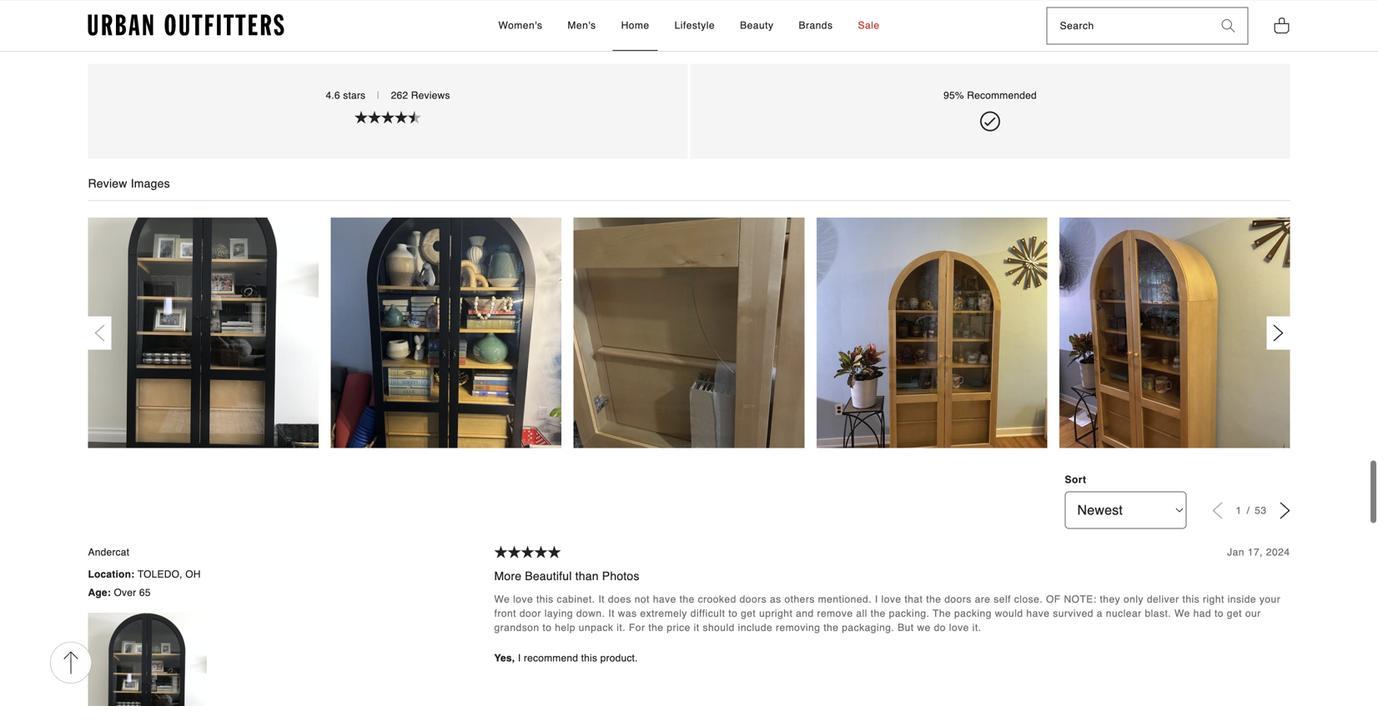 Task type: locate. For each thing, give the bounding box(es) containing it.
0 horizontal spatial it
[[598, 594, 605, 606]]

location:
[[88, 569, 135, 581]]

reviews
[[88, 20, 141, 36], [411, 90, 450, 101]]

we love this cabinet. it does not have the crooked doors as others mentioned. i love that the doors are self close. of note: they only deliver this right inside your front door laying down.  it was extremely difficult to get upright and remove all the packing. the packing would have survived a nuclear blast. we had to get our grandson to help unpack it. for the price it should include removing the packaging. but we do love it.
[[494, 594, 1281, 634]]

1 horizontal spatial i
[[875, 594, 878, 606]]

0 horizontal spatial it.
[[617, 622, 626, 634]]

the right "all"
[[871, 608, 886, 620]]

remove
[[817, 608, 853, 620]]

our
[[1245, 608, 1261, 620]]

review right write
[[1255, 24, 1290, 35]]

to left the help
[[543, 622, 552, 634]]

0 horizontal spatial this
[[536, 594, 554, 606]]

it. down packing
[[972, 622, 982, 634]]

cabinet.
[[557, 594, 595, 606]]

0 horizontal spatial review
[[88, 177, 127, 190]]

to down right
[[1215, 608, 1224, 620]]

a inside popup button
[[1246, 24, 1252, 35]]

we up front
[[494, 594, 510, 606]]

1 horizontal spatial review
[[1255, 24, 1290, 35]]

1 vertical spatial i
[[518, 653, 521, 665]]

2 it. from the left
[[972, 622, 982, 634]]

age:
[[88, 587, 111, 599]]

have down close.
[[1026, 608, 1050, 620]]

1 launch review details modal image from the left
[[88, 218, 319, 449]]

1 vertical spatial a
[[1097, 608, 1103, 620]]

note:
[[1064, 594, 1097, 606]]

survived
[[1053, 608, 1094, 620]]

star rating image
[[355, 111, 368, 124], [368, 111, 381, 124], [494, 546, 508, 559], [508, 546, 521, 559], [534, 546, 548, 559]]

brands
[[799, 19, 833, 31]]

1 vertical spatial it
[[608, 608, 615, 620]]

1 horizontal spatial it
[[608, 608, 615, 620]]

2024
[[1266, 547, 1290, 559]]

1 horizontal spatial love
[[881, 594, 901, 606]]

it. down was
[[617, 622, 626, 634]]

this
[[536, 594, 554, 606], [1183, 594, 1200, 606], [581, 653, 597, 665]]

over
[[114, 587, 136, 599]]

1 horizontal spatial to
[[729, 608, 738, 620]]

Search text field
[[1048, 8, 1209, 44]]

help
[[555, 622, 576, 634]]

they
[[1100, 594, 1121, 606]]

have up extremely
[[653, 594, 676, 606]]

the up the the
[[926, 594, 941, 606]]

sort
[[1065, 474, 1087, 486]]

launch review details modal image
[[88, 218, 319, 449], [331, 218, 562, 449], [574, 218, 804, 449], [817, 218, 1047, 449], [1059, 218, 1290, 449]]

i
[[875, 594, 878, 606], [518, 653, 521, 665]]

this up "had"
[[1183, 594, 1200, 606]]

for
[[629, 622, 645, 634]]

should
[[703, 622, 735, 634]]

2 horizontal spatial this
[[1183, 594, 1200, 606]]

love up the door
[[513, 594, 533, 606]]

1 horizontal spatial it.
[[972, 622, 982, 634]]

product.
[[600, 653, 638, 665]]

this left 'product.'
[[581, 653, 597, 665]]

photos
[[602, 570, 640, 583]]

inside
[[1228, 594, 1256, 606]]

0 horizontal spatial get
[[741, 608, 756, 620]]

we left "had"
[[1175, 608, 1190, 620]]

than
[[575, 570, 599, 583]]

0 vertical spatial i
[[875, 594, 878, 606]]

review
[[1255, 24, 1290, 35], [88, 177, 127, 190]]

1 horizontal spatial doors
[[945, 594, 972, 606]]

0 horizontal spatial a
[[1097, 608, 1103, 620]]

0 vertical spatial a
[[1246, 24, 1252, 35]]

the
[[680, 594, 695, 606], [926, 594, 941, 606], [871, 608, 886, 620], [648, 622, 664, 634], [824, 622, 839, 634]]

1 horizontal spatial a
[[1246, 24, 1252, 35]]

get
[[741, 608, 756, 620], [1227, 608, 1242, 620]]

beauty link
[[732, 1, 782, 51]]

difficult
[[691, 608, 725, 620]]

doors
[[740, 594, 767, 606], [945, 594, 972, 606]]

0 horizontal spatial doors
[[740, 594, 767, 606]]

1 horizontal spatial we
[[1175, 608, 1190, 620]]

as
[[770, 594, 781, 606]]

65
[[139, 587, 151, 599]]

17,
[[1248, 547, 1263, 559]]

love
[[513, 594, 533, 606], [881, 594, 901, 606], [949, 622, 969, 634]]

urban outfitters image
[[88, 14, 284, 36]]

oh
[[185, 569, 201, 581]]

1 horizontal spatial reviews
[[411, 90, 450, 101]]

0 horizontal spatial reviews
[[88, 20, 141, 36]]

a right write
[[1246, 24, 1252, 35]]

1 vertical spatial we
[[1175, 608, 1190, 620]]

1 vertical spatial have
[[1026, 608, 1050, 620]]

it
[[598, 594, 605, 606], [608, 608, 615, 620]]

we
[[917, 622, 931, 634]]

doors left the as
[[740, 594, 767, 606]]

get down inside
[[1227, 608, 1242, 620]]

0 horizontal spatial to
[[543, 622, 552, 634]]

home
[[621, 19, 650, 31]]

1 get from the left
[[741, 608, 756, 620]]

only
[[1124, 594, 1144, 606]]

a inside we love this cabinet. it does not have the crooked doors as others mentioned. i love that the doors are self close. of note: they only deliver this right inside your front door laying down.  it was extremely difficult to get upright and remove all the packing. the packing would have survived a nuclear blast. we had to get our grandson to help unpack it. for the price it should include removing the packaging. but we do love it.
[[1097, 608, 1103, 620]]

include
[[738, 622, 773, 634]]

more
[[494, 570, 522, 583]]

to
[[729, 608, 738, 620], [1215, 608, 1224, 620], [543, 622, 552, 634]]

a
[[1246, 24, 1252, 35], [1097, 608, 1103, 620]]

it up down.
[[598, 594, 605, 606]]

4.6
[[326, 90, 340, 101]]

1 horizontal spatial have
[[1026, 608, 1050, 620]]

it.
[[617, 622, 626, 634], [972, 622, 982, 634]]

1 it. from the left
[[617, 622, 626, 634]]

andercat
[[88, 547, 129, 558]]

doors up packing
[[945, 594, 972, 606]]

0 horizontal spatial love
[[513, 594, 533, 606]]

price
[[667, 622, 691, 634]]

0 vertical spatial have
[[653, 594, 676, 606]]

write a review button
[[1217, 23, 1290, 37]]

all
[[856, 608, 868, 620]]

i right yes,
[[518, 653, 521, 665]]

we
[[494, 594, 510, 606], [1175, 608, 1190, 620]]

i inside we love this cabinet. it does not have the crooked doors as others mentioned. i love that the doors are self close. of note: they only deliver this right inside your front door laying down.  it was extremely difficult to get upright and remove all the packing. the packing would have survived a nuclear blast. we had to get our grandson to help unpack it. for the price it should include removing the packaging. but we do love it.
[[875, 594, 878, 606]]

1 doors from the left
[[740, 594, 767, 606]]

get up include
[[741, 608, 756, 620]]

this up laying at the left
[[536, 594, 554, 606]]

star rating image
[[381, 111, 395, 124], [395, 111, 408, 124], [408, 111, 421, 124], [521, 546, 534, 559], [548, 546, 561, 559]]

mentioned.
[[818, 594, 872, 606]]

home link
[[613, 1, 658, 51]]

door
[[520, 608, 541, 620]]

lifestyle link
[[666, 1, 723, 51]]

to up should
[[729, 608, 738, 620]]

but
[[898, 622, 914, 634]]

review left images
[[88, 177, 127, 190]]

3 launch review details modal image from the left
[[574, 218, 804, 449]]

None search field
[[1048, 8, 1209, 44]]

a down they
[[1097, 608, 1103, 620]]

i up packaging.
[[875, 594, 878, 606]]

4.6 stars
[[326, 90, 369, 101]]

it left was
[[608, 608, 615, 620]]

do
[[934, 622, 946, 634]]

laying
[[545, 608, 573, 620]]

packing
[[954, 608, 992, 620]]

95% recommended
[[944, 90, 1037, 101]]

men's link
[[559, 1, 604, 51]]

write a review
[[1217, 24, 1290, 35]]

love right do
[[949, 622, 969, 634]]

0 vertical spatial we
[[494, 594, 510, 606]]

0 vertical spatial review
[[1255, 24, 1290, 35]]

2 horizontal spatial love
[[949, 622, 969, 634]]

1 horizontal spatial get
[[1227, 608, 1242, 620]]

love left that
[[881, 594, 901, 606]]

it
[[694, 622, 700, 634]]

0 horizontal spatial have
[[653, 594, 676, 606]]



Task type: vqa. For each thing, say whether or not it's contained in the screenshot.
the topmost It
yes



Task type: describe. For each thing, give the bounding box(es) containing it.
upright
[[759, 608, 793, 620]]

not
[[635, 594, 650, 606]]

grandson
[[494, 622, 539, 634]]

beautiful
[[525, 570, 572, 583]]

close.
[[1014, 594, 1043, 606]]

location: toledo, oh age: over 65
[[88, 569, 201, 599]]

right
[[1203, 594, 1225, 606]]

the up difficult
[[680, 594, 695, 606]]

recommended
[[967, 90, 1037, 101]]

2 doors from the left
[[945, 594, 972, 606]]

1
[[1236, 505, 1245, 517]]

1 vertical spatial reviews
[[411, 90, 450, 101]]

1 vertical spatial review
[[88, 177, 127, 190]]

0 horizontal spatial i
[[518, 653, 521, 665]]

5 stars element
[[494, 546, 1227, 560]]

jan 17, 2024
[[1227, 547, 1290, 559]]

main navigation element
[[348, 1, 1030, 51]]

deliver
[[1147, 594, 1179, 606]]

recommend
[[524, 653, 578, 665]]

removing
[[776, 622, 820, 634]]

would
[[995, 608, 1023, 620]]

0 horizontal spatial we
[[494, 594, 510, 606]]

blast.
[[1145, 608, 1171, 620]]

4 launch review details modal image from the left
[[817, 218, 1047, 449]]

262
[[391, 90, 408, 101]]

the down extremely
[[648, 622, 664, 634]]

sale link
[[850, 1, 888, 51]]

review images
[[88, 177, 170, 190]]

does
[[608, 594, 631, 606]]

5 launch review details modal image from the left
[[1059, 218, 1290, 449]]

review inside popup button
[[1255, 24, 1290, 35]]

1 horizontal spatial this
[[581, 653, 597, 665]]

that
[[905, 594, 923, 606]]

images
[[131, 177, 170, 190]]

nuclear
[[1106, 608, 1142, 620]]

0 vertical spatial it
[[598, 594, 605, 606]]

crooked
[[698, 594, 736, 606]]

others
[[785, 594, 815, 606]]

yes,
[[494, 653, 515, 665]]

search image
[[1222, 19, 1235, 33]]

toledo,
[[138, 569, 182, 581]]

your
[[1260, 594, 1281, 606]]

women's link
[[490, 1, 551, 51]]

was
[[618, 608, 637, 620]]

my shopping bag image
[[1274, 16, 1290, 35]]

unpack
[[579, 622, 614, 634]]

stars
[[343, 90, 366, 101]]

women's
[[498, 19, 543, 31]]

page 1 of 53 element
[[1236, 505, 1267, 517]]

53
[[1255, 505, 1267, 517]]

and
[[796, 608, 814, 620]]

0 vertical spatial reviews
[[88, 20, 141, 36]]

down.
[[576, 608, 605, 620]]

brands link
[[790, 1, 841, 51]]

95%
[[944, 90, 964, 101]]

2 launch review details modal image from the left
[[331, 218, 562, 449]]

262 reviews
[[391, 90, 450, 101]]

extremely
[[640, 608, 687, 620]]

of
[[1046, 594, 1061, 606]]

self
[[994, 594, 1011, 606]]

lifestyle
[[675, 19, 715, 31]]

beauty
[[740, 19, 774, 31]]

the down the remove
[[824, 622, 839, 634]]

packing.
[[889, 608, 930, 620]]

2 get from the left
[[1227, 608, 1242, 620]]

2 horizontal spatial to
[[1215, 608, 1224, 620]]

4.6 stars element
[[113, 111, 663, 125]]

yes, i recommend this product.
[[494, 653, 638, 665]]

men's
[[568, 19, 596, 31]]

more beautiful than photos
[[494, 570, 640, 583]]

jan
[[1227, 547, 1245, 559]]

front
[[494, 608, 516, 620]]

packaging.
[[842, 622, 895, 634]]

are
[[975, 594, 991, 606]]

had
[[1194, 608, 1211, 620]]

the
[[933, 608, 951, 620]]

write
[[1217, 24, 1243, 35]]

sale
[[858, 19, 880, 31]]



